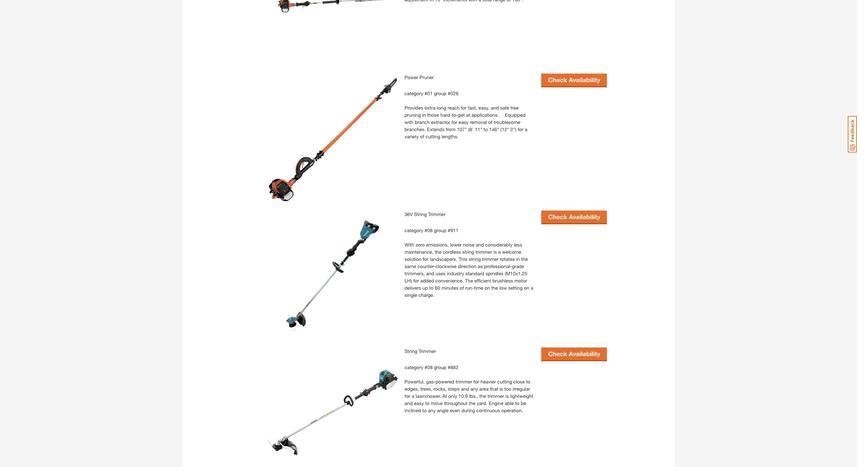 Task type: locate. For each thing, give the bounding box(es) containing it.
string trimmer link
[[405, 348, 436, 354]]

to down lawnmower. at the bottom of the page
[[426, 400, 430, 406]]

on down efficient
[[485, 285, 490, 291]]

and
[[491, 105, 499, 111], [476, 242, 484, 248], [426, 270, 435, 276], [461, 386, 469, 392], [405, 400, 413, 406]]

string
[[414, 211, 427, 217], [405, 348, 418, 354]]

troublesome
[[494, 119, 521, 125]]

1 vertical spatial easy
[[414, 400, 424, 406]]

trees,
[[421, 386, 433, 392]]

to left 60 on the bottom
[[430, 285, 434, 291]]

category up with
[[405, 227, 424, 233]]

1 vertical spatial check availability link
[[542, 211, 608, 223]]

0 horizontal spatial is
[[494, 249, 497, 255]]

1 group from the top
[[434, 90, 447, 96]]

2 check from the top
[[549, 213, 568, 221]]

#08 down 36v string trimmer link
[[425, 227, 433, 233]]

for left heavier
[[474, 379, 480, 385]]

146"
[[490, 126, 500, 132]]

and up 10.9
[[461, 386, 469, 392]]

2 category from the top
[[405, 227, 424, 233]]

throughout
[[444, 400, 468, 406]]

2 #08 from the top
[[425, 364, 433, 370]]

2 group from the top
[[434, 227, 447, 233]]

a right 2")
[[525, 126, 528, 132]]

is down considerably
[[494, 249, 497, 255]]

a down edges,
[[412, 393, 415, 399]]

to
[[484, 126, 488, 132], [430, 285, 434, 291], [527, 379, 531, 385], [426, 400, 430, 406], [516, 400, 520, 406], [423, 407, 427, 413]]

1 vertical spatial trimmer
[[419, 348, 436, 354]]

string up category #08 group #882
[[405, 348, 418, 354]]

check
[[549, 76, 568, 84], [549, 213, 568, 221], [549, 350, 568, 358]]

group left #882
[[434, 364, 447, 370]]

0 vertical spatial string
[[463, 249, 475, 255]]

0 vertical spatial #08
[[425, 227, 433, 233]]

rotates
[[500, 256, 515, 262]]

of down branches.
[[420, 134, 425, 139]]

0 vertical spatial cutting
[[426, 134, 441, 139]]

1 vertical spatial #08
[[425, 364, 433, 370]]

and up added
[[426, 270, 435, 276]]

any up lbs.,
[[471, 386, 478, 392]]

group for #882
[[434, 364, 447, 370]]

2 vertical spatial check
[[549, 350, 568, 358]]

is down too
[[506, 393, 509, 399]]

0 horizontal spatial in
[[422, 112, 426, 118]]

2 horizontal spatial of
[[489, 119, 493, 125]]

#026
[[448, 90, 459, 96]]

in up 'branch'
[[422, 112, 426, 118]]

string down noise
[[463, 249, 475, 255]]

2 vertical spatial category
[[405, 364, 424, 370]]

tree
[[511, 105, 519, 111]]

of left run-
[[460, 285, 464, 291]]

for down edges,
[[405, 393, 411, 399]]

1 on from the left
[[485, 285, 490, 291]]

category up provides
[[405, 90, 424, 96]]

trimmer up engine at the bottom right of the page
[[488, 393, 504, 399]]

to right '11"'
[[484, 126, 488, 132]]

considerably
[[486, 242, 513, 248]]

a
[[525, 126, 528, 132], [499, 249, 501, 255], [531, 285, 534, 291], [412, 393, 415, 399]]

trimmer
[[429, 211, 446, 217], [419, 348, 436, 354]]

trimmer up category #08 group #882
[[419, 348, 436, 354]]

3 check from the top
[[549, 350, 568, 358]]

is left too
[[500, 386, 503, 392]]

1 vertical spatial string
[[405, 348, 418, 354]]

1 vertical spatial category
[[405, 227, 424, 233]]

group
[[434, 90, 447, 96], [434, 227, 447, 233], [434, 364, 447, 370]]

any down move
[[428, 407, 436, 413]]

string up as
[[469, 256, 481, 262]]

easy up 107"
[[459, 119, 469, 125]]

#08 up gas-
[[425, 364, 433, 370]]

single
[[405, 292, 417, 298]]

1 horizontal spatial cutting
[[498, 379, 512, 385]]

to right inclined
[[423, 407, 427, 413]]

1 horizontal spatial is
[[500, 386, 503, 392]]

1 vertical spatial group
[[434, 227, 447, 233]]

#08 for gas-
[[425, 364, 433, 370]]

1 vertical spatial cutting
[[498, 379, 512, 385]]

professional-
[[484, 263, 512, 269]]

and left safe
[[491, 105, 499, 111]]

0 vertical spatial check availability link
[[542, 74, 608, 86]]

on down motor at the right of page
[[524, 285, 530, 291]]

36v string trimmer
[[405, 211, 446, 217]]

added
[[421, 278, 434, 283]]

steps
[[448, 386, 460, 392]]

long
[[437, 105, 447, 111]]

0 vertical spatial check availability
[[549, 76, 601, 84]]

pruning
[[405, 112, 421, 118]]

convenience.
[[436, 278, 464, 283]]

availability
[[569, 76, 601, 84], [569, 213, 601, 221], [569, 350, 601, 358]]

continuous
[[477, 407, 500, 413]]

#882
[[448, 364, 459, 370]]

1 vertical spatial any
[[428, 407, 436, 413]]

easy,
[[479, 105, 490, 111]]

2 vertical spatial group
[[434, 364, 447, 370]]

60
[[435, 285, 441, 291]]

1 horizontal spatial easy
[[459, 119, 469, 125]]

for down to-
[[452, 119, 458, 125]]

10.9
[[459, 393, 468, 399]]

1 check from the top
[[549, 76, 568, 84]]

is inside with zero emissions, lower noise and considerably less maintenance, the cordless string trimmer is a welcome solution for landscapers.  this string trimmer rotates in the same counter-clockwise direction as professional-grade trimmers, and uses industry standard spindles (m10x1.25 lh) for added convenience.  the efficient brushless motor delivers up to 60 minutes of run-time on the low setting on a single charge.
[[494, 249, 497, 255]]

heavier
[[481, 379, 496, 385]]

easy up inclined
[[414, 400, 424, 406]]

3 group from the top
[[434, 364, 447, 370]]

string right 36v
[[414, 211, 427, 217]]

2 vertical spatial is
[[506, 393, 509, 399]]

engine
[[489, 400, 504, 406]]

the left low
[[492, 285, 499, 291]]

3 category from the top
[[405, 364, 424, 370]]

2 vertical spatial check availability link
[[542, 348, 608, 360]]

setting
[[509, 285, 523, 291]]

1 vertical spatial check availability
[[549, 213, 601, 221]]

irregular
[[513, 386, 530, 392]]

in
[[422, 112, 426, 118], [517, 256, 520, 262]]

0 vertical spatial is
[[494, 249, 497, 255]]

group for #911
[[434, 227, 447, 233]]

easy inside powerful, gas-powered trimmer for heavier cutting close to edges, trees, rocks, steps and any area that is too irregular for a lawnmower. at only 10.9 lbs., the trimmer is lightweight and easy to move throughout the yard. engine able to be inclined to any angle even during continuous operation.
[[414, 400, 424, 406]]

1 vertical spatial of
[[420, 134, 425, 139]]

spindles
[[486, 270, 504, 276]]

reach
[[448, 105, 460, 111]]

yard.
[[477, 400, 488, 406]]

0 vertical spatial category
[[405, 90, 424, 96]]

of up the 146"
[[489, 119, 493, 125]]

1 category from the top
[[405, 90, 424, 96]]

1 #08 from the top
[[425, 227, 433, 233]]

2 vertical spatial check availability
[[549, 350, 601, 358]]

lower
[[450, 242, 462, 248]]

1 vertical spatial is
[[500, 386, 503, 392]]

trimmer up category #08 group #911
[[429, 211, 446, 217]]

category
[[405, 90, 424, 96], [405, 227, 424, 233], [405, 364, 424, 370]]

category for category #08 group #882
[[405, 364, 424, 370]]

0 vertical spatial of
[[489, 119, 493, 125]]

0 horizontal spatial easy
[[414, 400, 424, 406]]

powerful,
[[405, 379, 425, 385]]

group right #01 on the top of page
[[434, 90, 447, 96]]

move
[[431, 400, 443, 406]]

0 vertical spatial check
[[549, 76, 568, 84]]

variety
[[405, 134, 419, 139]]

with
[[405, 119, 414, 125]]

3 check availability from the top
[[549, 350, 601, 358]]

1 horizontal spatial on
[[524, 285, 530, 291]]

rocks,
[[434, 386, 447, 392]]

2 on from the left
[[524, 285, 530, 291]]

group left #911
[[434, 227, 447, 233]]

0 vertical spatial any
[[471, 386, 478, 392]]

provides
[[405, 105, 424, 111]]

0 horizontal spatial cutting
[[426, 134, 441, 139]]

(m10x1.25
[[505, 270, 528, 276]]

0 vertical spatial group
[[434, 90, 447, 96]]

check availability
[[549, 76, 601, 84], [549, 213, 601, 221], [549, 350, 601, 358]]

gas hedge trimmer on pole image
[[268, 0, 398, 67]]

check for 1st check availability "link" from the bottom of the page
[[549, 350, 568, 358]]

group for #026
[[434, 90, 447, 96]]

even
[[450, 407, 460, 413]]

removal
[[470, 119, 487, 125]]

trimmer up steps
[[456, 379, 473, 385]]

2 vertical spatial of
[[460, 285, 464, 291]]

category up powerful,
[[405, 364, 424, 370]]

1 vertical spatial availability
[[569, 213, 601, 221]]

edges,
[[405, 386, 419, 392]]

in up grade in the right of the page
[[517, 256, 520, 262]]

2 horizontal spatial is
[[506, 393, 509, 399]]

to inside with zero emissions, lower noise and considerably less maintenance, the cordless string trimmer is a welcome solution for landscapers.  this string trimmer rotates in the same counter-clockwise direction as professional-grade trimmers, and uses industry standard spindles (m10x1.25 lh) for added convenience.  the efficient brushless motor delivers up to 60 minutes of run-time on the low setting on a single charge.
[[430, 285, 434, 291]]

cutting down extends
[[426, 134, 441, 139]]

1 horizontal spatial of
[[460, 285, 464, 291]]

1 vertical spatial check
[[549, 213, 568, 221]]

up
[[423, 285, 428, 291]]

1 horizontal spatial in
[[517, 256, 520, 262]]

is
[[494, 249, 497, 255], [500, 386, 503, 392], [506, 393, 509, 399]]

0 vertical spatial easy
[[459, 119, 469, 125]]

equipped
[[501, 112, 526, 118]]

for up the get
[[461, 105, 467, 111]]

2 vertical spatial availability
[[569, 350, 601, 358]]

cutting up too
[[498, 379, 512, 385]]

noise
[[463, 242, 475, 248]]

0 vertical spatial in
[[422, 112, 426, 118]]

as
[[478, 263, 483, 269]]

2 availability from the top
[[569, 213, 601, 221]]

0 vertical spatial availability
[[569, 76, 601, 84]]

lawnmower.
[[416, 393, 441, 399]]

1 vertical spatial in
[[517, 256, 520, 262]]

feedback link image
[[849, 116, 858, 153]]

extra-
[[425, 105, 437, 111]]

2 check availability link from the top
[[542, 211, 608, 223]]

0 horizontal spatial on
[[485, 285, 490, 291]]

of
[[489, 119, 493, 125], [420, 134, 425, 139], [460, 285, 464, 291]]

of inside with zero emissions, lower noise and considerably less maintenance, the cordless string trimmer is a welcome solution for landscapers.  this string trimmer rotates in the same counter-clockwise direction as professional-grade trimmers, and uses industry standard spindles (m10x1.25 lh) for added convenience.  the efficient brushless motor delivers up to 60 minutes of run-time on the low setting on a single charge.
[[460, 285, 464, 291]]

with
[[405, 242, 415, 248]]

#08
[[425, 227, 433, 233], [425, 364, 433, 370]]

a inside powerful, gas-powered trimmer for heavier cutting close to edges, trees, rocks, steps and any area that is too irregular for a lawnmower. at only 10.9 lbs., the trimmer is lightweight and easy to move throughout the yard. engine able to be inclined to any angle even during continuous operation.
[[412, 393, 415, 399]]

to inside provides extra-long reach for fast, easy, and safe tree pruning in those hard-to-get at applications. equipped with branch extractor for easy removal of troublesome branches. extends from 107" (8' 11" to 146" (12" 2") for a variety of cutting lengths.
[[484, 126, 488, 132]]

0 horizontal spatial any
[[428, 407, 436, 413]]

to-
[[452, 112, 458, 118]]

power
[[405, 74, 419, 80]]



Task type: vqa. For each thing, say whether or not it's contained in the screenshot.


Task type: describe. For each thing, give the bounding box(es) containing it.
get
[[458, 112, 465, 118]]

3 check availability link from the top
[[542, 348, 608, 360]]

lightweight
[[511, 393, 534, 399]]

from
[[446, 126, 456, 132]]

#911
[[448, 227, 459, 233]]

1 vertical spatial string
[[469, 256, 481, 262]]

a inside provides extra-long reach for fast, easy, and safe tree pruning in those hard-to-get at applications. equipped with branch extractor for easy removal of troublesome branches. extends from 107" (8' 11" to 146" (12" 2") for a variety of cutting lengths.
[[525, 126, 528, 132]]

delivers
[[405, 285, 421, 291]]

the down emissions,
[[435, 249, 442, 255]]

time
[[474, 285, 484, 291]]

#08 for zero
[[425, 227, 433, 233]]

(8'
[[469, 126, 474, 132]]

able
[[505, 400, 514, 406]]

a down considerably
[[499, 249, 501, 255]]

0 vertical spatial trimmer
[[429, 211, 446, 217]]

in inside with zero emissions, lower noise and considerably less maintenance, the cordless string trimmer is a welcome solution for landscapers.  this string trimmer rotates in the same counter-clockwise direction as professional-grade trimmers, and uses industry standard spindles (m10x1.25 lh) for added convenience.  the efficient brushless motor delivers up to 60 minutes of run-time on the low setting on a single charge.
[[517, 256, 520, 262]]

motor
[[515, 278, 528, 283]]

a right setting
[[531, 285, 534, 291]]

for right 2")
[[518, 126, 524, 132]]

2")
[[511, 126, 517, 132]]

powered
[[436, 379, 455, 385]]

charge.
[[419, 292, 435, 298]]

extractor
[[431, 119, 451, 125]]

36v string trimmer image
[[268, 211, 398, 341]]

direction
[[458, 263, 477, 269]]

11"
[[475, 126, 483, 132]]

1 availability from the top
[[569, 76, 601, 84]]

welcome
[[502, 249, 522, 255]]

those
[[428, 112, 439, 118]]

lh)
[[405, 278, 412, 283]]

extends
[[427, 126, 445, 132]]

gas-
[[426, 379, 436, 385]]

run-
[[466, 285, 474, 291]]

3 availability from the top
[[569, 350, 601, 358]]

and up inclined
[[405, 400, 413, 406]]

cutting inside provides extra-long reach for fast, easy, and safe tree pruning in those hard-to-get at applications. equipped with branch extractor for easy removal of troublesome branches. extends from 107" (8' 11" to 146" (12" 2") for a variety of cutting lengths.
[[426, 134, 441, 139]]

0 vertical spatial string
[[414, 211, 427, 217]]

in inside provides extra-long reach for fast, easy, and safe tree pruning in those hard-to-get at applications. equipped with branch extractor for easy removal of troublesome branches. extends from 107" (8' 11" to 146" (12" 2") for a variety of cutting lengths.
[[422, 112, 426, 118]]

to left be
[[516, 400, 520, 406]]

clockwise
[[436, 263, 457, 269]]

operation.
[[502, 407, 523, 413]]

this
[[459, 256, 468, 262]]

cordless
[[443, 249, 461, 255]]

safe
[[501, 105, 510, 111]]

low
[[500, 285, 507, 291]]

standard
[[466, 270, 485, 276]]

36v string trimmer link
[[405, 211, 446, 217]]

uses
[[436, 270, 446, 276]]

applications.
[[472, 112, 499, 118]]

counter-
[[418, 263, 436, 269]]

for down trimmers,
[[414, 278, 419, 283]]

and inside provides extra-long reach for fast, easy, and safe tree pruning in those hard-to-get at applications. equipped with branch extractor for easy removal of troublesome branches. extends from 107" (8' 11" to 146" (12" 2") for a variety of cutting lengths.
[[491, 105, 499, 111]]

fast,
[[468, 105, 478, 111]]

angle
[[437, 407, 449, 413]]

the up yard.
[[480, 393, 487, 399]]

lengths.
[[442, 134, 459, 139]]

cutting inside powerful, gas-powered trimmer for heavier cutting close to edges, trees, rocks, steps and any area that is too irregular for a lawnmower. at only 10.9 lbs., the trimmer is lightweight and easy to move throughout the yard. engine able to be inclined to any angle even during continuous operation.
[[498, 379, 512, 385]]

check for third check availability "link" from the bottom of the page
[[549, 76, 568, 84]]

landscapers.
[[430, 256, 458, 262]]

trimmer up professional-
[[482, 256, 499, 262]]

provides extra-long reach for fast, easy, and safe tree pruning in those hard-to-get at applications. equipped with branch extractor for easy removal of troublesome branches. extends from 107" (8' 11" to 146" (12" 2") for a variety of cutting lengths.
[[405, 105, 528, 139]]

check for second check availability "link" from the top of the page
[[549, 213, 568, 221]]

branch
[[415, 119, 430, 125]]

for up counter-
[[423, 256, 429, 262]]

1 check availability link from the top
[[542, 74, 608, 86]]

grade
[[512, 263, 525, 269]]

at
[[443, 393, 447, 399]]

only
[[449, 393, 458, 399]]

category #01 group #026
[[405, 90, 459, 96]]

1 check availability from the top
[[549, 76, 601, 84]]

string trimmer
[[405, 348, 436, 354]]

that
[[490, 386, 499, 392]]

inclined
[[405, 407, 421, 413]]

be
[[521, 400, 527, 406]]

#01
[[425, 90, 433, 96]]

107"
[[457, 126, 467, 132]]

less
[[514, 242, 523, 248]]

hard-
[[441, 112, 452, 118]]

powerful, gas-powered trimmer for heavier cutting close to edges, trees, rocks, steps and any area that is too irregular for a lawnmower. at only 10.9 lbs., the trimmer is lightweight and easy to move throughout the yard. engine able to be inclined to any angle even during continuous operation.
[[405, 379, 534, 413]]

close
[[514, 379, 525, 385]]

trimmer up as
[[476, 249, 492, 255]]

efficient
[[475, 278, 492, 283]]

string trimmer image
[[268, 348, 398, 467]]

zero
[[416, 242, 425, 248]]

the
[[465, 278, 473, 283]]

easy inside provides extra-long reach for fast, easy, and safe tree pruning in those hard-to-get at applications. equipped with branch extractor for easy removal of troublesome branches. extends from 107" (8' 11" to 146" (12" 2") for a variety of cutting lengths.
[[459, 119, 469, 125]]

0 horizontal spatial of
[[420, 134, 425, 139]]

1 horizontal spatial any
[[471, 386, 478, 392]]

category #08 group #882
[[405, 364, 459, 370]]

(12"
[[501, 126, 510, 132]]

during
[[462, 407, 475, 413]]

the down lbs.,
[[469, 400, 476, 406]]

with zero emissions, lower noise and considerably less maintenance, the cordless string trimmer is a welcome solution for landscapers.  this string trimmer rotates in the same counter-clockwise direction as professional-grade trimmers, and uses industry standard spindles (m10x1.25 lh) for added convenience.  the efficient brushless motor delivers up to 60 minutes of run-time on the low setting on a single charge.
[[405, 242, 534, 298]]

the up grade in the right of the page
[[522, 256, 528, 262]]

maintenance,
[[405, 249, 434, 255]]

category for category #08 group #911
[[405, 227, 424, 233]]

power pruner
[[405, 74, 434, 80]]

2 check availability from the top
[[549, 213, 601, 221]]

brushless
[[493, 278, 513, 283]]

same
[[405, 263, 417, 269]]

emissions,
[[426, 242, 449, 248]]

category #08 group #911
[[405, 227, 459, 233]]

trimmers,
[[405, 270, 425, 276]]

to right close on the bottom right
[[527, 379, 531, 385]]

and right noise
[[476, 242, 484, 248]]

power pruner image
[[268, 74, 398, 204]]

power pruner link
[[405, 74, 434, 80]]

branches.
[[405, 126, 426, 132]]

category for category #01 group #026
[[405, 90, 424, 96]]

area
[[480, 386, 489, 392]]

industry
[[447, 270, 464, 276]]

too
[[505, 386, 512, 392]]



